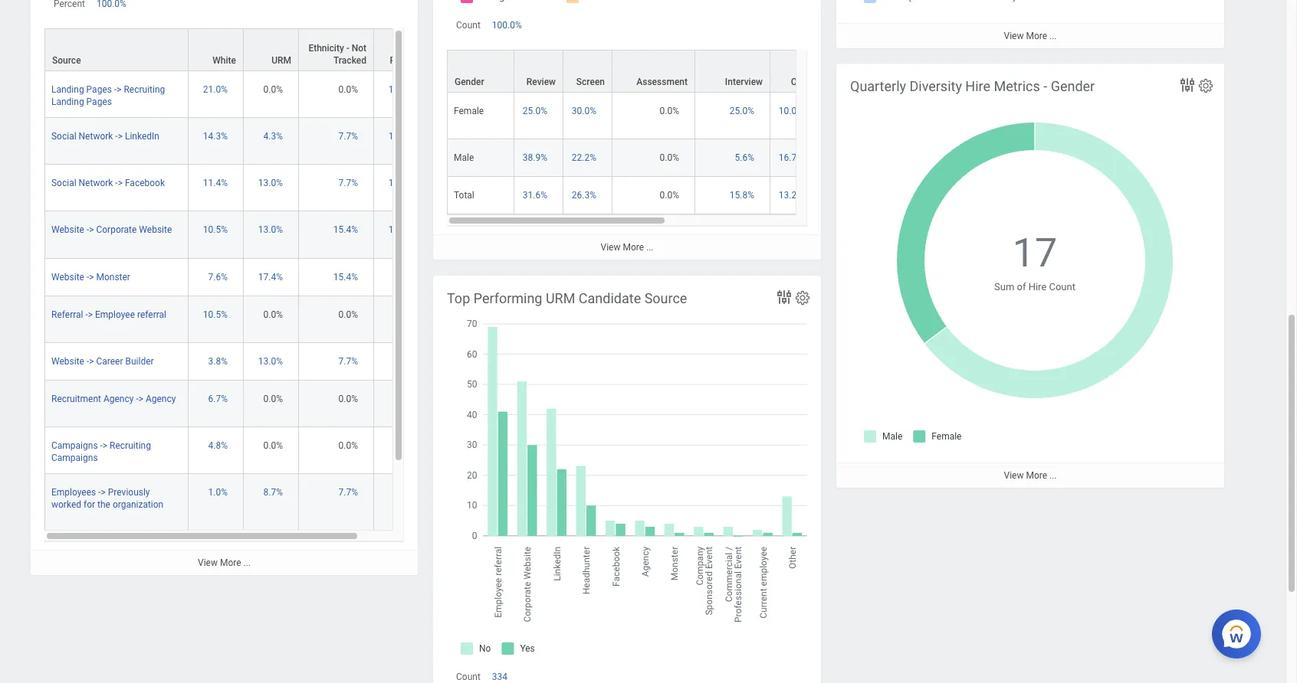 Task type: describe. For each thing, give the bounding box(es) containing it.
female element
[[454, 103, 484, 117]]

25.0% for second 25.0% button from right
[[523, 106, 547, 117]]

... inside quarterly diversity hire metrics - gender element
[[1050, 471, 1057, 481]]

> inside the employees -> previously worked for the organization
[[101, 488, 106, 498]]

view more ... inside quarterly diversity hire metrics - gender element
[[1004, 471, 1057, 481]]

percent image for 3.8%
[[380, 356, 422, 368]]

more inside quarterly diversity hire metrics - gender element
[[1026, 471, 1047, 481]]

10.5% for 13.0%
[[203, 225, 228, 236]]

13.0% for 11.4%
[[258, 178, 283, 189]]

> down builder
[[139, 394, 143, 405]]

row containing website -> corporate website
[[44, 212, 429, 259]]

of
[[1017, 282, 1026, 293]]

top performing urm candidate source element
[[433, 276, 821, 684]]

view more ... for "candidate sources by ethnicity" element
[[198, 558, 251, 569]]

screen button
[[564, 51, 612, 92]]

percent button
[[374, 29, 429, 71]]

- left facebook
[[115, 178, 118, 189]]

15.4% for 17.4%
[[333, 272, 358, 283]]

6.7%
[[208, 394, 228, 405]]

urm column header
[[244, 28, 299, 72]]

> inside landing pages -> recruiting landing pages
[[117, 84, 122, 95]]

website -> corporate website link
[[51, 222, 172, 236]]

334
[[492, 672, 508, 683]]

row containing website -> monster
[[44, 259, 429, 296]]

for
[[84, 500, 95, 511]]

- right referral
[[85, 309, 88, 320]]

1 landing from the top
[[51, 84, 84, 95]]

10.5% button for 0.0%
[[203, 309, 230, 321]]

website for website -> corporate website
[[51, 225, 84, 236]]

white
[[213, 55, 236, 66]]

white button
[[189, 29, 243, 71]]

website -> career builder
[[51, 356, 154, 367]]

22.2%
[[572, 153, 596, 163]]

social network -> linkedin
[[51, 131, 159, 142]]

assessment button
[[613, 51, 695, 92]]

row containing ethnicity - not tracked
[[44, 28, 429, 72]]

11.3% button for 7.7%
[[389, 177, 416, 190]]

21.0%
[[203, 84, 228, 95]]

configure and view chart data image
[[775, 288, 794, 306]]

3.8% button
[[208, 356, 230, 368]]

12.1% button
[[389, 130, 416, 143]]

5.6% button
[[735, 152, 757, 164]]

7.7% button for 14.3%
[[339, 130, 360, 143]]

view more ... link for quarterly diversity hire metrics - ethnicity element
[[836, 23, 1224, 48]]

view more ... link for "candidate sources by ethnicity" element
[[31, 550, 418, 576]]

assessment column header
[[613, 50, 695, 94]]

1 campaigns from the top
[[51, 441, 98, 452]]

15.6% button
[[389, 84, 416, 96]]

interview button
[[695, 51, 770, 92]]

percent image for 6.7%
[[380, 393, 422, 405]]

4.3%
[[263, 131, 283, 142]]

row containing website -> career builder
[[44, 343, 429, 381]]

7.7% button for 11.4%
[[339, 177, 360, 190]]

10.0% button
[[779, 105, 806, 117]]

7.6%
[[208, 272, 228, 283]]

15.8% button
[[730, 189, 757, 202]]

30.0% button
[[572, 105, 599, 117]]

10.5% button for 13.0%
[[203, 224, 230, 237]]

not
[[352, 43, 366, 54]]

7.7% button for 1.0%
[[339, 487, 360, 499]]

11.3% for 7.7%
[[389, 178, 413, 189]]

17.4%
[[258, 272, 283, 283]]

5.6%
[[735, 153, 754, 163]]

network for facebook
[[79, 178, 113, 189]]

campaigns -> recruiting campaigns link
[[51, 438, 151, 464]]

- left linkedin
[[115, 131, 118, 142]]

employee
[[95, 309, 135, 320]]

percent image for 1.0%
[[380, 487, 422, 499]]

13.0% button for 3.8%
[[258, 356, 285, 368]]

row containing total
[[447, 177, 1001, 215]]

top performing urm candidate source
[[447, 290, 687, 306]]

website -> corporate website
[[51, 225, 172, 236]]

recruitment agency -> agency link
[[51, 391, 176, 405]]

hire inside 17 sum of hire count
[[1029, 282, 1047, 293]]

gender button
[[448, 51, 514, 92]]

- left corporate
[[87, 225, 89, 236]]

> left facebook
[[118, 178, 123, 189]]

monster
[[96, 272, 130, 283]]

diversity
[[910, 78, 962, 94]]

31.6%
[[523, 190, 547, 201]]

8.7% button
[[263, 487, 285, 499]]

> right referral
[[88, 309, 93, 320]]

7.7% for 14.3%
[[339, 131, 358, 142]]

worked
[[51, 500, 81, 511]]

organization
[[113, 500, 163, 511]]

linkedin
[[125, 131, 159, 142]]

> left corporate
[[89, 225, 94, 236]]

top
[[447, 290, 470, 306]]

row containing employees -> previously worked for the organization
[[44, 475, 429, 534]]

30.0%
[[572, 106, 596, 117]]

2 campaigns from the top
[[51, 453, 98, 464]]

3.8%
[[208, 356, 228, 367]]

referral
[[51, 309, 83, 320]]

100.0% button
[[492, 19, 524, 31]]

ethnicity - not tracked button
[[299, 29, 373, 71]]

38.9%
[[523, 153, 547, 163]]

performing
[[474, 290, 542, 306]]

configure and view chart data image
[[1178, 76, 1197, 94]]

1 horizontal spatial gender
[[1051, 78, 1095, 94]]

2 pages from the top
[[86, 97, 112, 107]]

17
[[1013, 230, 1057, 277]]

1 25.0% button from the left
[[523, 105, 550, 117]]

employees -> previously worked for the organization
[[51, 488, 163, 511]]

row containing gender
[[447, 50, 1001, 94]]

7.7% for 1.0%
[[339, 488, 358, 498]]

total
[[454, 190, 474, 201]]

row containing social network -> facebook
[[44, 165, 429, 212]]

- inside campaigns -> recruiting campaigns
[[100, 441, 103, 452]]

social for social network -> linkedin
[[51, 131, 76, 142]]

view for quarterly diversity hire metrics - ethnicity element
[[1004, 31, 1024, 41]]

corporate
[[96, 225, 137, 236]]

15.4% for 13.0%
[[333, 225, 358, 236]]

offer button
[[771, 51, 819, 92]]

- inside the employees -> previously worked for the organization
[[98, 488, 101, 498]]

- left monster
[[87, 272, 89, 283]]

assessment
[[637, 77, 688, 87]]

screen
[[576, 77, 605, 87]]

social network -> facebook
[[51, 178, 165, 189]]

website for website -> monster
[[51, 272, 84, 283]]

pipeline funnel - gender by stage element
[[433, 0, 1001, 260]]

referral
[[137, 309, 166, 320]]

quarterly diversity hire metrics - gender
[[850, 78, 1095, 94]]

2 25.0% button from the left
[[730, 105, 757, 117]]

candidate
[[579, 290, 641, 306]]

female
[[454, 106, 484, 117]]

more for "candidate sources by ethnicity" element
[[220, 558, 241, 569]]

13.0% button for 10.5%
[[258, 224, 285, 237]]

metrics
[[994, 78, 1040, 94]]

22.2% button
[[572, 152, 599, 164]]

10.5% for 0.0%
[[203, 309, 228, 320]]

view more ... link for 'pipeline funnel - gender by stage' element
[[433, 235, 821, 260]]

interview
[[725, 77, 763, 87]]

row containing social network -> linkedin
[[44, 118, 429, 165]]

13.2% button
[[779, 189, 806, 202]]

row containing recruitment agency -> agency
[[44, 381, 429, 428]]

16.7%
[[779, 153, 804, 163]]

website -> monster link
[[51, 269, 130, 283]]

employees -> previously worked for the organization link
[[51, 485, 163, 511]]

13.0% button for 11.4%
[[258, 177, 285, 190]]

tracked
[[333, 55, 366, 66]]

21.0% button
[[203, 84, 230, 96]]

offer
[[791, 77, 812, 87]]

1.0%
[[208, 488, 228, 498]]



Task type: vqa. For each thing, say whether or not it's contained in the screenshot.


Task type: locate. For each thing, give the bounding box(es) containing it.
percent image
[[380, 271, 422, 283], [380, 309, 422, 321], [380, 356, 422, 368], [380, 393, 422, 405], [380, 440, 422, 452], [380, 487, 422, 499]]

2 vertical spatial 13.0% button
[[258, 356, 285, 368]]

5 percent image from the top
[[380, 440, 422, 452]]

career
[[96, 356, 123, 367]]

0 vertical spatial campaigns
[[51, 441, 98, 452]]

0 vertical spatial source
[[52, 55, 81, 66]]

> inside campaigns -> recruiting campaigns
[[103, 441, 107, 452]]

gender right the metrics
[[1051, 78, 1095, 94]]

0 vertical spatial 11.3%
[[389, 178, 413, 189]]

pages down source column header
[[86, 84, 112, 95]]

1 horizontal spatial source
[[645, 290, 687, 306]]

view
[[1004, 31, 1024, 41], [601, 242, 621, 253], [1004, 471, 1024, 481], [198, 558, 218, 569]]

17 button
[[1013, 227, 1060, 280]]

quarterly diversity hire metrics - ethnicity element
[[836, 0, 1224, 48]]

...
[[1050, 31, 1057, 41], [646, 242, 654, 253], [1050, 471, 1057, 481], [243, 558, 251, 569]]

0 vertical spatial 13.0%
[[258, 178, 283, 189]]

10.5% button up 7.6%
[[203, 224, 230, 237]]

3 7.7% from the top
[[339, 356, 358, 367]]

count
[[456, 20, 481, 31], [1049, 282, 1076, 293], [456, 672, 481, 683]]

social down social network -> linkedin
[[51, 178, 76, 189]]

view for 'pipeline funnel - gender by stage' element
[[601, 242, 621, 253]]

0 vertical spatial 13.0% button
[[258, 177, 285, 190]]

quarterly
[[850, 78, 906, 94]]

1 horizontal spatial 25.0% button
[[730, 105, 757, 117]]

25.0% for 2nd 25.0% button from left
[[730, 106, 754, 117]]

social
[[51, 131, 76, 142], [51, 178, 76, 189]]

31.6% button
[[523, 189, 550, 202]]

13.0% up 17.4%
[[258, 225, 283, 236]]

more for 'pipeline funnel - gender by stage' element
[[623, 242, 644, 253]]

25.0%
[[523, 106, 547, 117], [730, 106, 754, 117]]

1 horizontal spatial hire
[[1029, 282, 1047, 293]]

1 vertical spatial campaigns
[[51, 453, 98, 464]]

1 social from the top
[[51, 131, 76, 142]]

pages up social network -> linkedin link
[[86, 97, 112, 107]]

... for quarterly diversity hire metrics - ethnicity element view more ... 'link'
[[1050, 31, 1057, 41]]

16.7% button
[[779, 152, 806, 164]]

... inside "candidate sources by ethnicity" element
[[243, 558, 251, 569]]

quarterly diversity hire metrics - gender element
[[836, 63, 1224, 488]]

2 13.0% from the top
[[258, 225, 283, 236]]

network for linkedin
[[79, 131, 113, 142]]

13.0%
[[258, 178, 283, 189], [258, 225, 283, 236], [258, 356, 283, 367]]

2 7.7% button from the top
[[339, 177, 360, 190]]

0 vertical spatial 10.5% button
[[203, 224, 230, 237]]

0 vertical spatial 10.5%
[[203, 225, 228, 236]]

screen column header
[[564, 50, 613, 94]]

sum
[[994, 282, 1015, 293]]

- left career
[[87, 356, 89, 367]]

row containing male
[[447, 140, 1001, 177]]

percent
[[390, 55, 422, 66]]

gender inside popup button
[[455, 77, 484, 87]]

ethnicity - not tracked column header
[[299, 28, 374, 72]]

white column header
[[189, 28, 244, 72]]

2 agency from the left
[[146, 394, 176, 405]]

ethnicity - not tracked
[[309, 43, 366, 66]]

1 vertical spatial social
[[51, 178, 76, 189]]

10.5% down 11.4% button
[[203, 225, 228, 236]]

network inside social network -> facebook link
[[79, 178, 113, 189]]

view more ... inside "candidate sources by ethnicity" element
[[198, 558, 251, 569]]

view inside quarterly diversity hire metrics - gender element
[[1004, 471, 1024, 481]]

13.0% button
[[258, 177, 285, 190], [258, 224, 285, 237], [258, 356, 285, 368]]

2 vertical spatial count
[[456, 672, 481, 683]]

recruiting up the 'previously'
[[110, 441, 151, 452]]

13.0% right 3.8% 'button'
[[258, 356, 283, 367]]

social down landing pages -> recruiting landing pages
[[51, 131, 76, 142]]

0 horizontal spatial gender
[[455, 77, 484, 87]]

previously
[[108, 488, 150, 498]]

0 horizontal spatial source
[[52, 55, 81, 66]]

> down source column header
[[117, 84, 122, 95]]

agency
[[103, 394, 134, 405], [146, 394, 176, 405]]

count for 334
[[456, 672, 481, 683]]

1 vertical spatial network
[[79, 178, 113, 189]]

11.3% for 15.4%
[[389, 225, 413, 236]]

2 10.5% button from the top
[[203, 309, 230, 321]]

urm left candidate
[[546, 290, 575, 306]]

2 11.3% from the top
[[389, 225, 413, 236]]

... inside 'pipeline funnel - gender by stage' element
[[646, 242, 654, 253]]

website for website -> career builder
[[51, 356, 84, 367]]

review
[[527, 77, 556, 87]]

2 25.0% from the left
[[730, 106, 754, 117]]

25.0% button down review
[[523, 105, 550, 117]]

4 percent image from the top
[[380, 393, 422, 405]]

13.0% button up 17.4%
[[258, 224, 285, 237]]

1 network from the top
[[79, 131, 113, 142]]

0 vertical spatial 11.3% button
[[389, 177, 416, 190]]

more for quarterly diversity hire metrics - ethnicity element
[[1026, 31, 1047, 41]]

view inside 'pipeline funnel - gender by stage' element
[[601, 242, 621, 253]]

0 vertical spatial social
[[51, 131, 76, 142]]

> up "the"
[[101, 488, 106, 498]]

2 vertical spatial 13.0%
[[258, 356, 283, 367]]

14.3%
[[203, 131, 228, 142]]

2 15.4% button from the top
[[333, 271, 360, 283]]

> down recruitment agency -> agency
[[103, 441, 107, 452]]

11.3%
[[389, 178, 413, 189], [389, 225, 413, 236]]

count inside 'pipeline funnel - gender by stage' element
[[456, 20, 481, 31]]

view inside quarterly diversity hire metrics - ethnicity element
[[1004, 31, 1024, 41]]

male element
[[454, 150, 474, 163]]

agency down career
[[103, 394, 134, 405]]

2 15.4% from the top
[[333, 272, 358, 283]]

view more ... link inside 'pipeline funnel - gender by stage' element
[[433, 235, 821, 260]]

configure quarterly diversity hire metrics - gender image
[[1198, 77, 1214, 94]]

0 horizontal spatial agency
[[103, 394, 134, 405]]

review button
[[514, 51, 563, 92]]

social for social network -> facebook
[[51, 178, 76, 189]]

0.0%
[[263, 84, 283, 95], [339, 84, 358, 95], [660, 106, 679, 117], [660, 153, 679, 163], [660, 190, 679, 201], [263, 309, 283, 320], [339, 309, 358, 320], [263, 394, 283, 405], [339, 394, 358, 405], [263, 441, 283, 452], [339, 441, 358, 452]]

gender up 'female' element
[[455, 77, 484, 87]]

7.7% button for 3.8%
[[339, 356, 360, 368]]

view more ... for 'pipeline funnel - gender by stage' element
[[601, 242, 654, 253]]

urm
[[272, 55, 291, 66], [546, 290, 575, 306]]

gender column header
[[447, 50, 514, 94]]

- right the metrics
[[1044, 78, 1047, 94]]

1 vertical spatial 10.5% button
[[203, 309, 230, 321]]

7.7% for 3.8%
[[339, 356, 358, 367]]

7.7% button
[[339, 130, 360, 143], [339, 177, 360, 190], [339, 356, 360, 368], [339, 487, 360, 499]]

count left the 100.0%
[[456, 20, 481, 31]]

1 vertical spatial 13.0% button
[[258, 224, 285, 237]]

... for view more ... 'link' within 'pipeline funnel - gender by stage' element
[[646, 242, 654, 253]]

26.3%
[[572, 190, 596, 201]]

recruiting up linkedin
[[124, 84, 165, 95]]

1 vertical spatial recruiting
[[110, 441, 151, 452]]

6 percent image from the top
[[380, 487, 422, 499]]

network inside social network -> linkedin link
[[79, 131, 113, 142]]

17.4% button
[[258, 271, 285, 283]]

0 vertical spatial network
[[79, 131, 113, 142]]

social network -> facebook link
[[51, 175, 165, 189]]

count inside top performing urm candidate source element
[[456, 672, 481, 683]]

interview column header
[[695, 50, 771, 94]]

total element
[[454, 187, 474, 201]]

row containing female
[[447, 93, 1001, 140]]

recruiting inside landing pages -> recruiting landing pages
[[124, 84, 165, 95]]

1 7.7% button from the top
[[339, 130, 360, 143]]

row containing landing pages -> recruiting landing pages
[[44, 71, 429, 118]]

- down source column header
[[114, 84, 117, 95]]

landing pages -> recruiting landing pages
[[51, 84, 165, 107]]

0 vertical spatial count
[[456, 20, 481, 31]]

13.0% button down 4.3%
[[258, 177, 285, 190]]

6.7% button
[[208, 393, 230, 405]]

builder
[[125, 356, 154, 367]]

recruiting inside campaigns -> recruiting campaigns
[[110, 441, 151, 452]]

25.0% down interview
[[730, 106, 754, 117]]

1 horizontal spatial urm
[[546, 290, 575, 306]]

network down social network -> linkedin
[[79, 178, 113, 189]]

recruitment agency -> agency
[[51, 394, 176, 405]]

row containing campaigns -> recruiting campaigns
[[44, 428, 429, 475]]

configure top performing urm candidate source image
[[794, 290, 811, 306]]

1 7.7% from the top
[[339, 131, 358, 142]]

1.0% button
[[208, 487, 230, 499]]

3 13.0% button from the top
[[258, 356, 285, 368]]

1 25.0% from the left
[[523, 106, 547, 117]]

source column header
[[44, 28, 189, 72]]

candidate sources by ethnicity element
[[31, 0, 429, 609]]

network down landing pages -> recruiting landing pages
[[79, 131, 113, 142]]

count left the 334
[[456, 672, 481, 683]]

source right candidate
[[645, 290, 687, 306]]

view more ... inside 'pipeline funnel - gender by stage' element
[[601, 242, 654, 253]]

source up landing pages -> recruiting landing pages link
[[52, 55, 81, 66]]

2 7.7% from the top
[[339, 178, 358, 189]]

count right of
[[1049, 282, 1076, 293]]

13.0% for 10.5%
[[258, 225, 283, 236]]

25.0% button down interview
[[730, 105, 757, 117]]

2 network from the top
[[79, 178, 113, 189]]

-
[[346, 43, 349, 54], [1044, 78, 1047, 94], [114, 84, 117, 95], [115, 131, 118, 142], [115, 178, 118, 189], [87, 225, 89, 236], [87, 272, 89, 283], [85, 309, 88, 320], [87, 356, 89, 367], [136, 394, 139, 405], [100, 441, 103, 452], [98, 488, 101, 498]]

10.5% button
[[203, 224, 230, 237], [203, 309, 230, 321]]

website -> monster
[[51, 272, 130, 283]]

1 vertical spatial 11.3% button
[[389, 224, 416, 237]]

view more ... for quarterly diversity hire metrics - ethnicity element
[[1004, 31, 1057, 41]]

1 vertical spatial 10.5%
[[203, 309, 228, 320]]

more inside quarterly diversity hire metrics - ethnicity element
[[1026, 31, 1047, 41]]

13.0% button right 3.8% 'button'
[[258, 356, 285, 368]]

3 percent image from the top
[[380, 356, 422, 368]]

0 vertical spatial landing
[[51, 84, 84, 95]]

1 horizontal spatial agency
[[146, 394, 176, 405]]

more
[[1026, 31, 1047, 41], [623, 242, 644, 253], [1026, 471, 1047, 481], [220, 558, 241, 569]]

0 horizontal spatial urm
[[272, 55, 291, 66]]

1 vertical spatial 11.3%
[[389, 225, 413, 236]]

334 button
[[492, 671, 510, 684]]

1 15.4% button from the top
[[333, 224, 360, 237]]

0 vertical spatial recruiting
[[124, 84, 165, 95]]

1 vertical spatial pages
[[86, 97, 112, 107]]

website -> career builder link
[[51, 353, 154, 367]]

1 agency from the left
[[103, 394, 134, 405]]

2 percent image from the top
[[380, 309, 422, 321]]

percent image for 7.6%
[[380, 271, 422, 283]]

3 13.0% from the top
[[258, 356, 283, 367]]

- left not
[[346, 43, 349, 54]]

11.3% button
[[389, 177, 416, 190], [389, 224, 416, 237]]

10.5% down 7.6%
[[203, 309, 228, 320]]

facebook
[[125, 178, 165, 189]]

38.9% button
[[523, 152, 550, 164]]

- inside ethnicity - not tracked
[[346, 43, 349, 54]]

3 7.7% button from the top
[[339, 356, 360, 368]]

8.7%
[[263, 488, 283, 498]]

0 vertical spatial 15.4% button
[[333, 224, 360, 237]]

10.0%
[[779, 106, 804, 117]]

10.5% button down 7.6%
[[203, 309, 230, 321]]

hire right of
[[1029, 282, 1047, 293]]

1 vertical spatial 13.0%
[[258, 225, 283, 236]]

0 horizontal spatial hire
[[966, 78, 991, 94]]

website up referral
[[51, 272, 84, 283]]

1 vertical spatial hire
[[1029, 282, 1047, 293]]

17 sum of hire count
[[994, 230, 1076, 293]]

14.3% button
[[203, 130, 230, 143]]

1 vertical spatial urm
[[546, 290, 575, 306]]

2 10.5% from the top
[[203, 309, 228, 320]]

15.4%
[[333, 225, 358, 236], [333, 272, 358, 283]]

... for view more ... 'link' within "candidate sources by ethnicity" element
[[243, 558, 251, 569]]

view for "candidate sources by ethnicity" element
[[198, 558, 218, 569]]

percent image for 4.8%
[[380, 440, 422, 452]]

- up "the"
[[98, 488, 101, 498]]

2 11.3% button from the top
[[389, 224, 416, 237]]

15.4% button for 17.4%
[[333, 271, 360, 283]]

0 vertical spatial pages
[[86, 84, 112, 95]]

13.2%
[[779, 190, 804, 201]]

count for 100.0%
[[456, 20, 481, 31]]

>
[[117, 84, 122, 95], [118, 131, 123, 142], [118, 178, 123, 189], [89, 225, 94, 236], [89, 272, 94, 283], [88, 309, 93, 320], [89, 356, 94, 367], [139, 394, 143, 405], [103, 441, 107, 452], [101, 488, 106, 498]]

... inside quarterly diversity hire metrics - ethnicity element
[[1050, 31, 1057, 41]]

11.4%
[[203, 178, 228, 189]]

more inside "candidate sources by ethnicity" element
[[220, 558, 241, 569]]

> left career
[[89, 356, 94, 367]]

4.8% button
[[208, 440, 230, 452]]

1 10.5% button from the top
[[203, 224, 230, 237]]

1 horizontal spatial 25.0%
[[730, 106, 754, 117]]

1 vertical spatial landing
[[51, 97, 84, 107]]

1 vertical spatial 15.4%
[[333, 272, 358, 283]]

4 7.7% button from the top
[[339, 487, 360, 499]]

7.7% for 11.4%
[[339, 178, 358, 189]]

15.4% button for 13.0%
[[333, 224, 360, 237]]

0 horizontal spatial 25.0% button
[[523, 105, 550, 117]]

- inside landing pages -> recruiting landing pages
[[114, 84, 117, 95]]

1 vertical spatial source
[[645, 290, 687, 306]]

hire left the metrics
[[966, 78, 991, 94]]

urm left ethnicity - not tracked popup button
[[272, 55, 291, 66]]

source
[[52, 55, 81, 66], [645, 290, 687, 306]]

employees
[[51, 488, 96, 498]]

more inside 'pipeline funnel - gender by stage' element
[[623, 242, 644, 253]]

1 pages from the top
[[86, 84, 112, 95]]

> left linkedin
[[118, 131, 123, 142]]

recruitment
[[51, 394, 101, 405]]

0 vertical spatial urm
[[272, 55, 291, 66]]

landing
[[51, 84, 84, 95], [51, 97, 84, 107]]

website right corporate
[[139, 225, 172, 236]]

11.3% button for 15.4%
[[389, 224, 416, 237]]

11.4% button
[[203, 177, 230, 190]]

15.8%
[[730, 190, 754, 201]]

- down recruitment agency -> agency
[[100, 441, 103, 452]]

0 vertical spatial hire
[[966, 78, 991, 94]]

row containing referral -> employee referral
[[44, 296, 429, 343]]

2 13.0% button from the top
[[258, 224, 285, 237]]

percent image for 10.5%
[[380, 309, 422, 321]]

social network -> linkedin link
[[51, 128, 159, 142]]

urm button
[[244, 29, 298, 71]]

1 15.4% from the top
[[333, 225, 358, 236]]

campaigns -> recruiting campaigns
[[51, 441, 151, 464]]

review column header
[[514, 50, 564, 94]]

12.1%
[[389, 131, 413, 142]]

1 vertical spatial 15.4% button
[[333, 271, 360, 283]]

referral -> employee referral
[[51, 309, 166, 320]]

row
[[44, 28, 429, 72], [447, 50, 1001, 94], [44, 71, 429, 118], [447, 93, 1001, 140], [44, 118, 429, 165], [447, 140, 1001, 177], [44, 165, 429, 212], [447, 177, 1001, 215], [44, 212, 429, 259], [44, 259, 429, 296], [44, 296, 429, 343], [44, 343, 429, 381], [44, 381, 429, 428], [44, 428, 429, 475], [44, 475, 429, 534]]

25.0% down review
[[523, 106, 547, 117]]

1 10.5% from the top
[[203, 225, 228, 236]]

1 11.3% button from the top
[[389, 177, 416, 190]]

2 landing from the top
[[51, 97, 84, 107]]

source inside popup button
[[52, 55, 81, 66]]

1 11.3% from the top
[[389, 178, 413, 189]]

1 vertical spatial count
[[1049, 282, 1076, 293]]

count inside 17 sum of hire count
[[1049, 282, 1076, 293]]

view more ... link inside "candidate sources by ethnicity" element
[[31, 550, 418, 576]]

2 social from the top
[[51, 178, 76, 189]]

26.3% button
[[572, 189, 599, 202]]

agency down builder
[[146, 394, 176, 405]]

13.0% down 4.3%
[[258, 178, 283, 189]]

13.0% for 3.8%
[[258, 356, 283, 367]]

1 percent image from the top
[[380, 271, 422, 283]]

0 horizontal spatial 25.0%
[[523, 106, 547, 117]]

- down builder
[[136, 394, 139, 405]]

4 7.7% from the top
[[339, 488, 358, 498]]

urm inside popup button
[[272, 55, 291, 66]]

0 vertical spatial 15.4%
[[333, 225, 358, 236]]

25.0% button
[[523, 105, 550, 117], [730, 105, 757, 117]]

view inside "candidate sources by ethnicity" element
[[198, 558, 218, 569]]

1 13.0% from the top
[[258, 178, 283, 189]]

view more ... inside quarterly diversity hire metrics - ethnicity element
[[1004, 31, 1057, 41]]

ethnicity
[[309, 43, 344, 54]]

> left monster
[[89, 272, 94, 283]]

1 13.0% button from the top
[[258, 177, 285, 190]]

website left corporate
[[51, 225, 84, 236]]

referral -> employee referral link
[[51, 306, 166, 320]]

website up recruitment
[[51, 356, 84, 367]]



